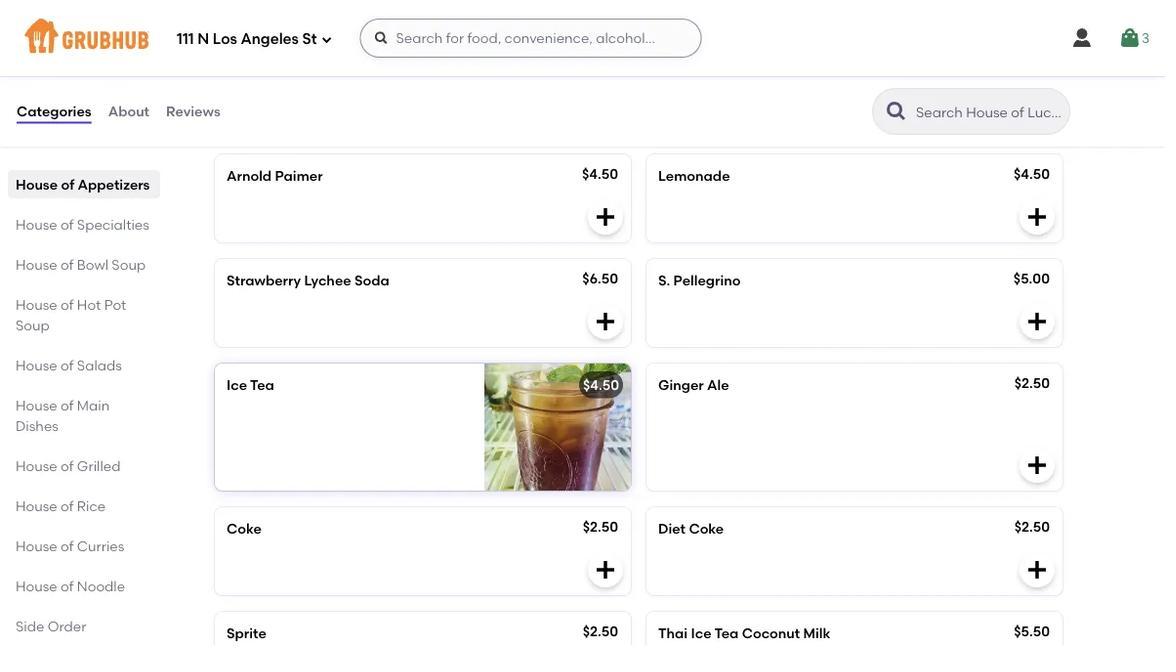 Task type: describe. For each thing, give the bounding box(es) containing it.
ale
[[708, 377, 730, 394]]

house of grilled
[[16, 457, 121, 474]]

pellegrino
[[674, 272, 741, 289]]

$4.50 left ginger
[[583, 377, 620, 394]]

$2.50 for diet coke
[[1015, 519, 1051, 535]]

house of bowl soup
[[16, 256, 146, 273]]

lemonade
[[659, 168, 731, 184]]

bowl
[[77, 256, 108, 273]]

thai ice tea coconut milk
[[659, 625, 831, 642]]

svg image inside main navigation navigation
[[1071, 26, 1095, 50]]

2 coke from the left
[[689, 521, 724, 537]]

dishes
[[16, 417, 59, 434]]

diet coke
[[659, 521, 724, 537]]

house of specialties
[[16, 216, 149, 233]]

s.
[[659, 272, 671, 289]]

house of specialties tab
[[16, 214, 152, 235]]

Search for food, convenience, alcohol... search field
[[360, 19, 702, 58]]

of for rice
[[61, 497, 74, 514]]

search icon image
[[885, 100, 909, 123]]

house for house of noodle
[[16, 578, 57, 594]]

of for bowl
[[61, 256, 74, 273]]

side order
[[16, 618, 86, 634]]

arnold
[[227, 168, 272, 184]]

ginger
[[659, 377, 704, 394]]

ice for thai ice coffee
[[691, 24, 712, 41]]

Search House of Luck Thai BBQ search field
[[915, 103, 1064, 121]]

$2.50 for sprite
[[583, 623, 619, 640]]

house for house of rice
[[16, 497, 57, 514]]

ginger ale
[[659, 377, 730, 394]]

tea for thai ice tea
[[283, 24, 307, 41]]

thai ice coffee image
[[917, 11, 1063, 138]]

thai ice tea image
[[485, 11, 631, 138]]

thai for thai ice tea coconut milk
[[659, 625, 688, 642]]

3
[[1142, 30, 1150, 46]]

of for appetizers
[[61, 176, 74, 193]]

coffee
[[715, 24, 761, 41]]

arnold paimer
[[227, 168, 323, 184]]

$2.50 for coke
[[583, 519, 619, 535]]

house of salads tab
[[16, 355, 152, 375]]

angeles
[[241, 30, 299, 48]]

reviews button
[[165, 76, 222, 147]]

thai for thai ice coffee
[[659, 24, 688, 41]]

ice tea image
[[485, 364, 631, 491]]

st
[[303, 30, 317, 48]]

svg image for $2.50
[[1026, 558, 1050, 582]]

categories button
[[16, 76, 93, 147]]

house of curries tab
[[16, 536, 152, 556]]

paimer
[[275, 168, 323, 184]]

of for salads
[[61, 357, 74, 373]]

house of bowl soup tab
[[16, 254, 152, 275]]

house of curries
[[16, 538, 124, 554]]

of for hot
[[61, 296, 74, 313]]

appetizers
[[78, 176, 150, 193]]

tea for thai ice tea coconut milk
[[715, 625, 739, 642]]

coconut
[[742, 625, 801, 642]]

$5.50
[[1015, 623, 1051, 640]]

of for noodle
[[61, 578, 74, 594]]

house of main dishes
[[16, 397, 110, 434]]

house for house of appetizers
[[16, 176, 58, 193]]

house of appetizers
[[16, 176, 150, 193]]

house of rice tab
[[16, 496, 152, 516]]

salads
[[77, 357, 122, 373]]

thai for thai ice tea
[[227, 24, 256, 41]]

curries
[[77, 538, 124, 554]]

1 coke from the left
[[227, 521, 262, 537]]

svg image inside 3 button
[[1119, 26, 1142, 50]]

$2.50 for ginger ale
[[1015, 375, 1051, 392]]

house of salads
[[16, 357, 122, 373]]



Task type: vqa. For each thing, say whether or not it's contained in the screenshot.
"Tea"
yes



Task type: locate. For each thing, give the bounding box(es) containing it.
of inside "tab"
[[61, 216, 74, 233]]

0 vertical spatial soup
[[112, 256, 146, 273]]

grilled
[[77, 457, 121, 474]]

ice tea
[[227, 377, 274, 394]]

of for curries
[[61, 538, 74, 554]]

of left hot
[[61, 296, 74, 313]]

rice
[[77, 497, 106, 514]]

0 horizontal spatial $5.00
[[583, 24, 620, 41]]

house of noodle tab
[[16, 576, 152, 596]]

ice
[[260, 24, 280, 41], [691, 24, 712, 41], [227, 377, 247, 394], [691, 625, 712, 642]]

of left the salads
[[61, 357, 74, 373]]

2 horizontal spatial tea
[[715, 625, 739, 642]]

3 of from the top
[[61, 256, 74, 273]]

reviews
[[166, 103, 221, 120]]

ice inside button
[[691, 24, 712, 41]]

house inside house of hot pot soup
[[16, 296, 57, 313]]

111
[[177, 30, 194, 48]]

coke
[[227, 521, 262, 537], [689, 521, 724, 537]]

1 horizontal spatial tea
[[283, 24, 307, 41]]

order
[[48, 618, 86, 634]]

house down "dishes" on the left bottom of the page
[[16, 457, 57, 474]]

sprite
[[227, 625, 267, 642]]

house up house of specialties
[[16, 176, 58, 193]]

5 house from the top
[[16, 357, 57, 373]]

10 of from the top
[[61, 578, 74, 594]]

of up house of bowl soup
[[61, 216, 74, 233]]

pot
[[104, 296, 126, 313]]

of for grilled
[[61, 457, 74, 474]]

ice for thai ice tea
[[260, 24, 280, 41]]

house down the house of grilled at bottom
[[16, 497, 57, 514]]

los
[[213, 30, 237, 48]]

strawberry
[[227, 272, 301, 289]]

house
[[16, 176, 58, 193], [16, 216, 57, 233], [16, 256, 57, 273], [16, 296, 57, 313], [16, 357, 57, 373], [16, 397, 57, 413], [16, 457, 57, 474], [16, 497, 57, 514], [16, 538, 57, 554], [16, 578, 57, 594]]

about button
[[107, 76, 151, 147]]

$4.50 left the "lemonade"
[[582, 166, 619, 182]]

soda
[[355, 272, 390, 289]]

house up "dishes" on the left bottom of the page
[[16, 397, 57, 413]]

soup
[[112, 256, 146, 273], [16, 317, 50, 333]]

of inside house of main dishes
[[61, 397, 74, 413]]

house of appetizers tab
[[16, 174, 152, 194]]

house for house of main dishes
[[16, 397, 57, 413]]

6 of from the top
[[61, 397, 74, 413]]

house inside "tab"
[[16, 216, 57, 233]]

house of rice
[[16, 497, 106, 514]]

s. pellegrino
[[659, 272, 741, 289]]

9 of from the top
[[61, 538, 74, 554]]

house up house of main dishes
[[16, 357, 57, 373]]

soup inside house of hot pot soup
[[16, 317, 50, 333]]

8 house from the top
[[16, 497, 57, 514]]

of left bowl
[[61, 256, 74, 273]]

diet
[[659, 521, 686, 537]]

noodle
[[77, 578, 125, 594]]

side order tab
[[16, 616, 152, 636]]

6 house from the top
[[16, 397, 57, 413]]

of left rice
[[61, 497, 74, 514]]

of for main
[[61, 397, 74, 413]]

house for house of salads
[[16, 357, 57, 373]]

side
[[16, 618, 44, 634]]

of up house of specialties
[[61, 176, 74, 193]]

of inside house of hot pot soup
[[61, 296, 74, 313]]

house for house of bowl soup
[[16, 256, 57, 273]]

house left hot
[[16, 296, 57, 313]]

0 vertical spatial tea
[[283, 24, 307, 41]]

hot
[[77, 296, 101, 313]]

house for house of grilled
[[16, 457, 57, 474]]

thai inside button
[[659, 24, 688, 41]]

svg image for $6.50
[[594, 310, 618, 333]]

1 horizontal spatial $5.00
[[1014, 270, 1051, 287]]

house of main dishes tab
[[16, 395, 152, 436]]

thai ice coffee
[[659, 24, 761, 41]]

house for house of specialties
[[16, 216, 57, 233]]

house for house of hot pot soup
[[16, 296, 57, 313]]

3 house from the top
[[16, 256, 57, 273]]

2 house from the top
[[16, 216, 57, 233]]

1 horizontal spatial coke
[[689, 521, 724, 537]]

1 vertical spatial tea
[[250, 377, 274, 394]]

7 house from the top
[[16, 457, 57, 474]]

lychee
[[304, 272, 352, 289]]

thai ice coffee button
[[647, 11, 1063, 138]]

house of noodle
[[16, 578, 125, 594]]

categories
[[17, 103, 92, 120]]

tea
[[283, 24, 307, 41], [250, 377, 274, 394], [715, 625, 739, 642]]

$4.50
[[582, 166, 619, 182], [1014, 166, 1051, 182], [583, 377, 620, 394]]

house up house of bowl soup
[[16, 216, 57, 233]]

7 of from the top
[[61, 457, 74, 474]]

about
[[108, 103, 150, 120]]

9 house from the top
[[16, 538, 57, 554]]

main navigation navigation
[[0, 0, 1166, 76]]

svg image
[[1071, 26, 1095, 50], [1026, 205, 1050, 229], [594, 310, 618, 333], [1026, 558, 1050, 582]]

$4.50 for lemonade
[[1014, 166, 1051, 182]]

5 of from the top
[[61, 357, 74, 373]]

milk
[[804, 625, 831, 642]]

of left 'noodle'
[[61, 578, 74, 594]]

4 of from the top
[[61, 296, 74, 313]]

8 of from the top
[[61, 497, 74, 514]]

house down house of rice
[[16, 538, 57, 554]]

$2.50
[[1015, 375, 1051, 392], [583, 519, 619, 535], [1015, 519, 1051, 535], [583, 623, 619, 640]]

of for specialties
[[61, 216, 74, 233]]

soup right bowl
[[112, 256, 146, 273]]

$4.50 for arnold paimer
[[582, 166, 619, 182]]

4 house from the top
[[16, 296, 57, 313]]

2 vertical spatial tea
[[715, 625, 739, 642]]

specialties
[[77, 216, 149, 233]]

$5.00
[[583, 24, 620, 41], [1014, 270, 1051, 287]]

of left grilled
[[61, 457, 74, 474]]

soup up house of salads
[[16, 317, 50, 333]]

house of hot pot soup
[[16, 296, 126, 333]]

of left curries
[[61, 538, 74, 554]]

svg image for $4.50
[[1026, 205, 1050, 229]]

0 horizontal spatial coke
[[227, 521, 262, 537]]

2 of from the top
[[61, 216, 74, 233]]

1 of from the top
[[61, 176, 74, 193]]

house for house of curries
[[16, 538, 57, 554]]

house of grilled tab
[[16, 455, 152, 476]]

house left bowl
[[16, 256, 57, 273]]

1 vertical spatial $5.00
[[1014, 270, 1051, 287]]

0 horizontal spatial tea
[[250, 377, 274, 394]]

0 vertical spatial $5.00
[[583, 24, 620, 41]]

111 n los angeles st
[[177, 30, 317, 48]]

house of hot pot soup tab
[[16, 294, 152, 335]]

1 horizontal spatial soup
[[112, 256, 146, 273]]

10 house from the top
[[16, 578, 57, 594]]

of left main
[[61, 397, 74, 413]]

svg image
[[1119, 26, 1142, 50], [374, 30, 389, 46], [321, 34, 333, 45], [1026, 101, 1050, 124], [594, 205, 618, 229], [1026, 310, 1050, 333], [1026, 454, 1050, 477], [594, 558, 618, 582]]

thai ice tea
[[227, 24, 307, 41]]

1 vertical spatial soup
[[16, 317, 50, 333]]

n
[[198, 30, 209, 48]]

of
[[61, 176, 74, 193], [61, 216, 74, 233], [61, 256, 74, 273], [61, 296, 74, 313], [61, 357, 74, 373], [61, 397, 74, 413], [61, 457, 74, 474], [61, 497, 74, 514], [61, 538, 74, 554], [61, 578, 74, 594]]

ice for thai ice tea coconut milk
[[691, 625, 712, 642]]

strawberry lychee soda
[[227, 272, 390, 289]]

house up side
[[16, 578, 57, 594]]

1 house from the top
[[16, 176, 58, 193]]

3 button
[[1119, 21, 1150, 56]]

main
[[77, 397, 110, 413]]

house inside house of main dishes
[[16, 397, 57, 413]]

$6.50
[[583, 270, 619, 287]]

0 horizontal spatial soup
[[16, 317, 50, 333]]

thai
[[227, 24, 256, 41], [659, 24, 688, 41], [659, 625, 688, 642]]

$4.50 down search house of luck thai bbq search box
[[1014, 166, 1051, 182]]



